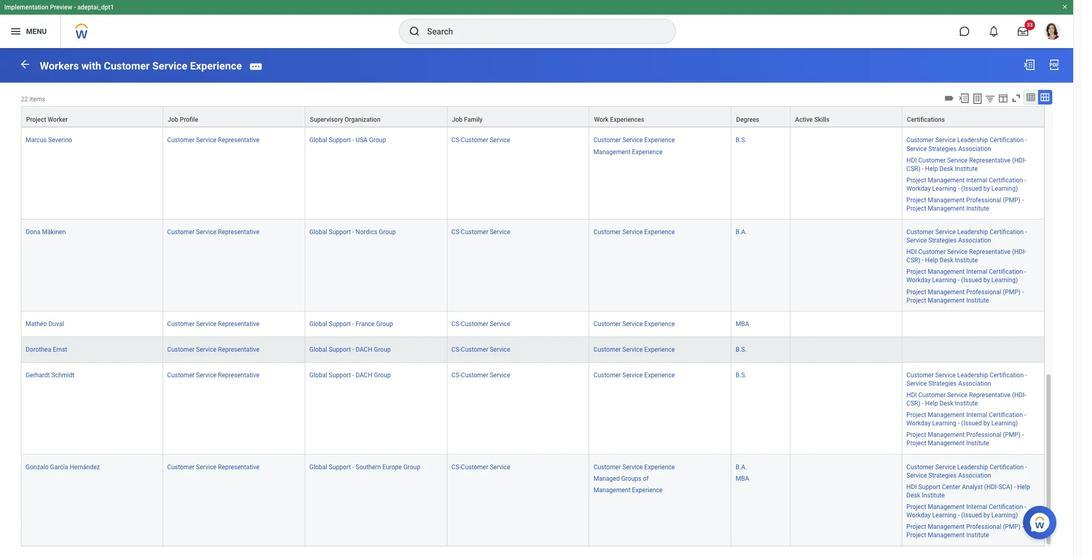Task type: describe. For each thing, give the bounding box(es) containing it.
active
[[795, 116, 813, 123]]

6 customer service experience link from the top
[[594, 461, 675, 471]]

gonzalo
[[26, 464, 49, 471]]

customer service leadership certification - service strategies association for global support - dach group
[[907, 372, 1027, 387]]

association for global support - nordics group
[[958, 237, 991, 244]]

global support - dach group link for ernst
[[309, 344, 391, 353]]

supervisory
[[310, 116, 343, 123]]

professional for global support - usa group
[[967, 197, 1002, 204]]

learning for global support - southern europe group
[[933, 512, 957, 519]]

workers with customer service experience link
[[40, 59, 242, 72]]

by for global support - dach group
[[984, 420, 990, 427]]

managed
[[594, 475, 620, 482]]

job profile button
[[163, 107, 305, 126]]

b.s. for ernst
[[736, 346, 747, 353]]

row containing dorothea ernst
[[21, 337, 1045, 363]]

22
[[21, 96, 28, 103]]

degrees button
[[732, 107, 790, 126]]

multi-
[[594, 102, 610, 109]]

customer service representative link for schmidt's global support - dach group link
[[167, 370, 260, 379]]

- inside 'link'
[[352, 229, 354, 236]]

search image
[[408, 25, 421, 38]]

severino
[[48, 137, 72, 144]]

country
[[610, 102, 631, 109]]

gerhardt
[[26, 372, 50, 379]]

2 cs-customer service link from the top
[[452, 226, 510, 236]]

degrees
[[736, 116, 760, 123]]

3 cs-customer service link from the top
[[452, 318, 510, 328]]

row containing oona mäkinen
[[21, 220, 1045, 312]]

hdi for global support - usa group
[[907, 157, 917, 164]]

Search Workday  search field
[[427, 20, 654, 43]]

job for job profile
[[168, 116, 178, 123]]

cs- for fifth cs-customer service link from the bottom
[[452, 229, 461, 236]]

customer service experience link for oona mäkinen
[[594, 226, 675, 236]]

customer service experience for duval
[[594, 320, 675, 328]]

experiences
[[610, 116, 644, 123]]

help for global support - nordics group
[[925, 257, 938, 264]]

project worker
[[26, 116, 68, 123]]

gerhardt schmidt
[[26, 372, 75, 379]]

row containing project worker
[[21, 106, 1045, 127]]

hdi customer service representative (hdi- csr) - help desk institute link for global support - dach group
[[907, 390, 1027, 407]]

dach for dorothea ernst
[[356, 346, 372, 353]]

(hdi- for global support - dach group
[[1012, 392, 1027, 399]]

family
[[464, 116, 483, 123]]

experience for multi-country experience link
[[633, 102, 663, 109]]

customer service leadership certification - service strategies association link for global support - nordics group
[[907, 226, 1027, 244]]

view printable version (pdf) image
[[1048, 59, 1061, 71]]

project inside popup button
[[26, 116, 46, 123]]

group for severino
[[369, 137, 386, 144]]

support inside hdi support center analyst (hdi-sca) - help desk institute
[[919, 484, 941, 491]]

workers with customer service experience
[[40, 59, 242, 72]]

implementation preview -   adeptai_dpt1
[[4, 4, 114, 11]]

global support - france group link
[[309, 318, 393, 328]]

duval
[[48, 320, 64, 328]]

hdi customer service representative (hdi- csr) - help desk institute for global support - dach group
[[907, 392, 1027, 407]]

europe
[[383, 464, 402, 471]]

preview
[[50, 4, 72, 11]]

learning) for global support - usa group
[[992, 185, 1018, 192]]

job profile
[[168, 116, 198, 123]]

by for global support - southern europe group
[[984, 512, 990, 519]]

0 vertical spatial export to excel image
[[1023, 59, 1036, 71]]

certifications button
[[903, 107, 1044, 126]]

leadership for global support - southern europe group
[[958, 464, 988, 471]]

project management internal certification - workday learning - (issued by learning) link for global support - nordics group
[[907, 266, 1027, 284]]

cs- for 3rd cs-customer service link from the bottom of the workers with customer service experience main content
[[452, 346, 461, 353]]

0 horizontal spatial export to excel image
[[959, 92, 970, 104]]

1 management experience link from the top
[[594, 146, 663, 156]]

b.s. for schmidt
[[736, 372, 747, 379]]

work experiences
[[594, 116, 644, 123]]

analyst
[[962, 484, 983, 491]]

global support - usa group
[[309, 137, 386, 144]]

b.s. for severino
[[736, 137, 747, 144]]

22 items
[[21, 96, 45, 103]]

1 cs-customer service link from the top
[[452, 135, 510, 144]]

ernst
[[53, 346, 67, 353]]

previous page image
[[19, 58, 31, 71]]

leadership for global support - nordics group
[[958, 229, 988, 236]]

6 customer service experience from the top
[[594, 464, 675, 471]]

management experience for second management experience link from the bottom
[[594, 148, 663, 156]]

work experiences button
[[590, 107, 731, 126]]

mathéo duval link
[[26, 318, 64, 328]]

mäkinen
[[42, 229, 66, 236]]

hernández
[[70, 464, 100, 471]]

with
[[81, 59, 101, 72]]

support for gerhardt schmidt
[[329, 372, 351, 379]]

global for mäkinen
[[309, 229, 327, 236]]

table image
[[1026, 92, 1036, 102]]

help for global support - usa group
[[925, 165, 938, 172]]

support for mathéo duval
[[329, 320, 351, 328]]

(pmp) for global support - usa group
[[1003, 197, 1021, 204]]

(issued for global support - usa group
[[962, 185, 982, 192]]

france
[[356, 320, 375, 328]]

garcía
[[50, 464, 68, 471]]

csr) for global support - nordics group
[[907, 257, 921, 264]]

sca)
[[999, 484, 1013, 491]]

group for duval
[[376, 320, 393, 328]]

customer service representative for 1st customer service representative "link"
[[167, 137, 260, 144]]

select to filter grid data image
[[985, 93, 996, 104]]

global support - southern europe group
[[309, 464, 420, 471]]

managed groups of
[[594, 475, 649, 482]]

gerhardt schmidt link
[[26, 370, 75, 379]]

workday for global support - southern europe group
[[907, 512, 931, 519]]

gonzalo garcía hernández
[[26, 464, 100, 471]]

1 mba from the top
[[736, 320, 749, 328]]

workday for global support - usa group
[[907, 185, 931, 192]]

job family
[[452, 116, 483, 123]]

internal for global support - usa group
[[967, 177, 988, 184]]

row containing gonzalo garcía hernández
[[21, 455, 1045, 547]]

tag image
[[944, 92, 955, 104]]

leadership for global support - dach group
[[958, 372, 988, 379]]

by for global support - nordics group
[[984, 277, 990, 284]]

center
[[942, 484, 961, 491]]

33 button
[[1012, 20, 1035, 43]]

marcus severino
[[26, 137, 72, 144]]

project management professional (pmp) - project management institute link for global support - nordics group
[[907, 286, 1024, 304]]

oona mäkinen link
[[26, 226, 66, 236]]

4 cs-customer service link from the top
[[452, 344, 510, 353]]

fullscreen image
[[1011, 92, 1022, 104]]

mba inside "items selected" list
[[736, 475, 749, 482]]

multi-country experience
[[594, 102, 663, 109]]

csr) for global support - dach group
[[907, 400, 921, 407]]

by for global support - usa group
[[984, 185, 990, 192]]

customer service representative link for global support - nordics group 'link'
[[167, 226, 260, 236]]

customer service experience for ernst
[[594, 346, 675, 353]]

row containing gerhardt schmidt
[[21, 363, 1045, 455]]

learning for global support - nordics group
[[933, 277, 957, 284]]

experience for customer service experience link corresponding to gerhardt schmidt
[[645, 372, 675, 379]]

worker
[[48, 116, 68, 123]]

adeptai_dpt1
[[77, 4, 114, 11]]

customer service leadership certification - service strategies association link for global support - southern europe group
[[907, 461, 1027, 479]]

job family button
[[447, 107, 589, 126]]

2 management experience link from the top
[[594, 485, 663, 494]]

gonzalo garcía hernández link
[[26, 461, 100, 471]]

2 b.a. link from the top
[[736, 461, 747, 471]]

global support - dach group for gerhardt schmidt
[[309, 372, 391, 379]]

1 mba link from the top
[[736, 318, 749, 328]]

global support - nordics group
[[309, 229, 396, 236]]

global for severino
[[309, 137, 327, 144]]

work
[[594, 116, 609, 123]]

b.a. for 2nd 'b.a.' link from the top
[[736, 464, 747, 471]]

project management internal certification - workday learning - (issued by learning) for global support - usa group
[[907, 177, 1027, 192]]

marcus severino link
[[26, 135, 72, 144]]

global support - nordics group link
[[309, 226, 396, 236]]

mathéo
[[26, 320, 47, 328]]

(pmp) for global support - dach group
[[1003, 432, 1021, 439]]

cs- for first cs-customer service link
[[452, 137, 461, 144]]

customer service experience link for dorothea ernst
[[594, 344, 675, 353]]

supervisory organization
[[310, 116, 381, 123]]

desk for global support - usa group
[[940, 165, 954, 172]]

customer service experience link for mathéo duval
[[594, 318, 675, 328]]

customer service experience for schmidt
[[594, 372, 675, 379]]

job for job family
[[452, 116, 463, 123]]

row containing marcus severino
[[21, 128, 1045, 220]]

menu
[[26, 27, 47, 35]]

global support - france group
[[309, 320, 393, 328]]

row containing multi-country experience
[[21, 81, 1045, 128]]

3 customer service representative link from the top
[[167, 318, 260, 328]]

dorothea ernst link
[[26, 344, 67, 353]]

schmidt
[[51, 372, 75, 379]]

mathéo duval
[[26, 320, 64, 328]]

profile
[[180, 116, 198, 123]]

project management link
[[594, 111, 652, 120]]

organization
[[345, 116, 381, 123]]

project management internal certification - workday learning - (issued by learning) link for global support - usa group
[[907, 175, 1027, 192]]

- inside 'menu' banner
[[74, 4, 76, 11]]

skills
[[815, 116, 830, 123]]

oona
[[26, 229, 40, 236]]

cs-customer service for fifth cs-customer service link from the bottom
[[452, 229, 510, 236]]

cs-customer service for 3rd cs-customer service link from the bottom of the workers with customer service experience main content
[[452, 346, 510, 353]]

of
[[643, 475, 649, 482]]

export to worksheets image
[[972, 92, 984, 105]]

(issued for global support - dach group
[[962, 420, 982, 427]]

expand table image
[[1040, 92, 1051, 102]]

(pmp) for global support - nordics group
[[1003, 288, 1021, 296]]

managed groups of link
[[594, 473, 649, 482]]

active skills button
[[791, 107, 902, 126]]

1 customer service experience from the top
[[594, 137, 675, 144]]

menu banner
[[0, 0, 1074, 48]]

project management internal certification - workday learning - (issued by learning) link for global support - southern europe group
[[907, 501, 1027, 519]]

cs-customer service for second cs-customer service link from the bottom of the workers with customer service experience main content
[[452, 372, 510, 379]]

strategies for global support - dach group
[[929, 380, 957, 387]]

hdi support center analyst (hdi-sca) - help desk institute link
[[907, 481, 1030, 499]]

hdi customer service representative (hdi- csr) - help desk institute link for global support - nordics group
[[907, 246, 1027, 264]]

desk for global support - southern europe group
[[907, 492, 921, 499]]

internal for global support - nordics group
[[967, 268, 988, 276]]



Task type: vqa. For each thing, say whether or not it's contained in the screenshot.
Global Support - Southern Europe Group HDI
yes



Task type: locate. For each thing, give the bounding box(es) containing it.
global support - dach group link
[[309, 344, 391, 353], [309, 370, 391, 379]]

4 (pmp) from the top
[[1003, 523, 1021, 531]]

1 professional from the top
[[967, 197, 1002, 204]]

1 customer service experience link from the top
[[594, 135, 675, 144]]

experience inside multi-country experience link
[[633, 102, 663, 109]]

certification
[[990, 137, 1024, 144], [989, 177, 1023, 184], [990, 229, 1024, 236], [989, 268, 1023, 276], [990, 372, 1024, 379], [989, 412, 1023, 419], [990, 464, 1024, 471], [989, 503, 1023, 511]]

items selected list containing b.a.
[[736, 461, 766, 483]]

1 (issued from the top
[[962, 185, 982, 192]]

workday for global support - nordics group
[[907, 277, 931, 284]]

b.a.
[[736, 229, 747, 236], [736, 464, 747, 471]]

customer service leadership certification - service strategies association for global support - southern europe group
[[907, 464, 1027, 479]]

4 hdi from the top
[[907, 484, 917, 491]]

export to excel image left export to worksheets icon
[[959, 92, 970, 104]]

marcus
[[26, 137, 47, 144]]

2 customer service representative from the top
[[167, 229, 260, 236]]

management
[[615, 113, 652, 120], [594, 148, 631, 156], [928, 177, 965, 184], [928, 197, 965, 204], [928, 205, 965, 212], [928, 268, 965, 276], [928, 288, 965, 296], [928, 297, 965, 304], [928, 412, 965, 419], [928, 432, 965, 439], [928, 440, 965, 447], [594, 487, 631, 494], [928, 503, 965, 511], [928, 523, 965, 531], [928, 532, 965, 539]]

desk inside hdi support center analyst (hdi-sca) - help desk institute
[[907, 492, 921, 499]]

0 vertical spatial management experience link
[[594, 146, 663, 156]]

desk
[[940, 165, 954, 172], [940, 257, 954, 264], [940, 400, 954, 407], [907, 492, 921, 499]]

global support - southern europe group link
[[309, 461, 420, 471]]

learning for global support - usa group
[[933, 185, 957, 192]]

3 project management professional (pmp) - project management institute link from the top
[[907, 430, 1024, 447]]

(pmp)
[[1003, 197, 1021, 204], [1003, 288, 1021, 296], [1003, 432, 1021, 439], [1003, 523, 1021, 531]]

3 internal from the top
[[967, 412, 988, 419]]

2 vertical spatial csr)
[[907, 400, 921, 407]]

row containing mathéo duval
[[21, 312, 1045, 337]]

2 association from the top
[[958, 237, 991, 244]]

project management internal certification - workday learning - (issued by learning) link for global support - dach group
[[907, 410, 1027, 427]]

hdi customer service representative (hdi- csr) - help desk institute for global support - usa group
[[907, 157, 1027, 172]]

4 learning from the top
[[933, 512, 957, 519]]

hdi for global support - nordics group
[[907, 249, 917, 256]]

customer service representative link for ernst's global support - dach group link
[[167, 344, 260, 353]]

experience for customer service experience link for mathéo duval
[[645, 320, 675, 328]]

1 customer service representative link from the top
[[167, 135, 260, 144]]

1 global from the top
[[309, 137, 327, 144]]

2 learning) from the top
[[992, 277, 1018, 284]]

global
[[309, 137, 327, 144], [309, 229, 327, 236], [309, 320, 327, 328], [309, 346, 327, 353], [309, 372, 327, 379], [309, 464, 327, 471]]

implementation
[[4, 4, 48, 11]]

by
[[984, 185, 990, 192], [984, 277, 990, 284], [984, 420, 990, 427], [984, 512, 990, 519]]

3 cs- from the top
[[452, 320, 461, 328]]

customer service representative for customer service representative "link" associated with schmidt's global support - dach group link
[[167, 372, 260, 379]]

3 b.s. link from the top
[[736, 370, 747, 379]]

hdi customer service representative (hdi- csr) - help desk institute for global support - nordics group
[[907, 249, 1027, 264]]

2 management experience from the top
[[594, 487, 663, 494]]

csr)
[[907, 165, 921, 172], [907, 257, 921, 264], [907, 400, 921, 407]]

2 dach from the top
[[356, 372, 372, 379]]

project management
[[594, 113, 652, 120]]

learning for global support - dach group
[[933, 420, 957, 427]]

certifications
[[907, 116, 945, 123]]

project management internal certification - workday learning - (issued by learning) link
[[907, 175, 1027, 192], [907, 266, 1027, 284], [907, 410, 1027, 427], [907, 501, 1027, 519]]

b.a. inside "items selected" list
[[736, 464, 747, 471]]

group inside global support - nordics group 'link'
[[379, 229, 396, 236]]

institute inside hdi support center analyst (hdi-sca) - help desk institute
[[922, 492, 945, 499]]

learning) for global support - southern europe group
[[992, 512, 1018, 519]]

hdi support center analyst (hdi-sca) - help desk institute
[[907, 484, 1030, 499]]

2 vertical spatial b.s.
[[736, 372, 747, 379]]

3 customer service leadership certification - service strategies association from the top
[[907, 372, 1027, 387]]

project management professional (pmp) - project management institute link for global support - usa group
[[907, 194, 1024, 212]]

leadership
[[958, 137, 988, 144], [958, 229, 988, 236], [958, 372, 988, 379], [958, 464, 988, 471]]

3 (issued from the top
[[962, 420, 982, 427]]

management inside "items selected" list
[[615, 113, 652, 120]]

oona mäkinen
[[26, 229, 66, 236]]

5 customer service experience link from the top
[[594, 370, 675, 379]]

2 row from the top
[[21, 106, 1045, 127]]

1 vertical spatial csr)
[[907, 257, 921, 264]]

1 internal from the top
[[967, 177, 988, 184]]

management experience link
[[594, 146, 663, 156], [594, 485, 663, 494]]

3 association from the top
[[958, 380, 991, 387]]

1 hdi customer service representative (hdi- csr) - help desk institute link from the top
[[907, 155, 1027, 172]]

2 hdi customer service representative (hdi- csr) - help desk institute link from the top
[[907, 246, 1027, 264]]

0 vertical spatial dach
[[356, 346, 372, 353]]

management experience
[[594, 148, 663, 156], [594, 487, 663, 494]]

dorothea
[[26, 346, 51, 353]]

4 project management professional (pmp) - project management institute link from the top
[[907, 521, 1024, 539]]

export to excel image
[[1023, 59, 1036, 71], [959, 92, 970, 104]]

desk for global support - nordics group
[[940, 257, 954, 264]]

group inside 'global support - france group' link
[[376, 320, 393, 328]]

2 customer service leadership certification - service strategies association link from the top
[[907, 226, 1027, 244]]

menu button
[[0, 15, 60, 48]]

0 vertical spatial b.a. link
[[736, 226, 747, 236]]

customer service representative link
[[167, 135, 260, 144], [167, 226, 260, 236], [167, 318, 260, 328], [167, 344, 260, 353], [167, 370, 260, 379], [167, 461, 260, 471]]

learning)
[[992, 185, 1018, 192], [992, 277, 1018, 284], [992, 420, 1018, 427], [992, 512, 1018, 519]]

support inside 'link'
[[329, 229, 351, 236]]

customer service representative for customer service representative "link" associated with ernst's global support - dach group link
[[167, 346, 260, 353]]

desk for global support - dach group
[[940, 400, 954, 407]]

3 hdi customer service representative (hdi- csr) - help desk institute link from the top
[[907, 390, 1027, 407]]

project management professional (pmp) - project management institute
[[907, 197, 1024, 212], [907, 288, 1024, 304], [907, 432, 1024, 447], [907, 523, 1024, 539]]

b.s. link for gerhardt schmidt
[[736, 370, 747, 379]]

active skills
[[795, 116, 830, 123]]

2 strategies from the top
[[929, 237, 957, 244]]

b.s. link
[[736, 135, 747, 144], [736, 344, 747, 353], [736, 370, 747, 379]]

5 row from the top
[[21, 312, 1045, 337]]

(issued for global support - southern europe group
[[962, 512, 982, 519]]

cs-
[[452, 137, 461, 144], [452, 229, 461, 236], [452, 320, 461, 328], [452, 346, 461, 353], [452, 372, 461, 379], [452, 464, 461, 471]]

2 cs-customer service from the top
[[452, 229, 510, 236]]

strategies
[[929, 145, 957, 152], [929, 237, 957, 244], [929, 380, 957, 387], [929, 472, 957, 479]]

1 vertical spatial management experience
[[594, 487, 663, 494]]

group for mäkinen
[[379, 229, 396, 236]]

support for oona mäkinen
[[329, 229, 351, 236]]

3 by from the top
[[984, 420, 990, 427]]

6 cs-customer service link from the top
[[452, 461, 510, 471]]

project
[[594, 113, 614, 120], [26, 116, 46, 123], [907, 177, 927, 184], [907, 197, 927, 204], [907, 205, 927, 212], [907, 268, 927, 276], [907, 288, 927, 296], [907, 297, 927, 304], [907, 412, 927, 419], [907, 432, 927, 439], [907, 440, 927, 447], [907, 503, 927, 511], [907, 523, 927, 531], [907, 532, 927, 539]]

professional for global support - southern europe group
[[967, 523, 1002, 531]]

toolbar
[[942, 90, 1053, 106]]

1 project management internal certification - workday learning - (issued by learning) from the top
[[907, 177, 1027, 192]]

global support - dach group
[[309, 346, 391, 353], [309, 372, 391, 379]]

hdi for global support - dach group
[[907, 392, 917, 399]]

3 row from the top
[[21, 128, 1045, 220]]

1 vertical spatial mba
[[736, 475, 749, 482]]

4 leadership from the top
[[958, 464, 988, 471]]

notifications large image
[[989, 26, 999, 37]]

usa
[[356, 137, 368, 144]]

0 vertical spatial global support - dach group link
[[309, 344, 391, 353]]

2 mba link from the top
[[736, 473, 749, 482]]

b.a. for first 'b.a.' link
[[736, 229, 747, 236]]

4 project management professional (pmp) - project management institute from the top
[[907, 523, 1024, 539]]

job left profile
[[168, 116, 178, 123]]

learning) for global support - nordics group
[[992, 277, 1018, 284]]

1 row from the top
[[21, 81, 1045, 128]]

job left the family at the top left of the page
[[452, 116, 463, 123]]

job
[[168, 116, 178, 123], [452, 116, 463, 123]]

2 customer service experience from the top
[[594, 229, 675, 236]]

3 workday from the top
[[907, 420, 931, 427]]

5 customer service experience from the top
[[594, 372, 675, 379]]

project management internal certification - workday learning - (issued by learning) for global support - dach group
[[907, 412, 1027, 427]]

learning) for global support - dach group
[[992, 420, 1018, 427]]

group for schmidt
[[374, 372, 391, 379]]

1 project management professional (pmp) - project management institute from the top
[[907, 197, 1024, 212]]

southern
[[356, 464, 381, 471]]

strategies for global support - southern europe group
[[929, 472, 957, 479]]

items selected list containing multi-country experience
[[594, 90, 692, 121]]

supervisory organization button
[[305, 107, 447, 126]]

dach for gerhardt schmidt
[[356, 372, 372, 379]]

2 vertical spatial hdi customer service representative (hdi- csr) - help desk institute link
[[907, 390, 1027, 407]]

- inside hdi support center analyst (hdi-sca) - help desk institute
[[1014, 484, 1016, 491]]

1 global support - dach group from the top
[[309, 346, 391, 353]]

1 b.s. link from the top
[[736, 135, 747, 144]]

0 vertical spatial management experience
[[594, 148, 663, 156]]

cs-customer service link
[[452, 135, 510, 144], [452, 226, 510, 236], [452, 318, 510, 328], [452, 344, 510, 353], [452, 370, 510, 379], [452, 461, 510, 471]]

1 vertical spatial mba link
[[736, 473, 749, 482]]

1 horizontal spatial job
[[452, 116, 463, 123]]

4 cs-customer service from the top
[[452, 346, 510, 353]]

5 cs-customer service link from the top
[[452, 370, 510, 379]]

3 hdi customer service representative (hdi- csr) - help desk institute from the top
[[907, 392, 1027, 407]]

support
[[329, 137, 351, 144], [329, 229, 351, 236], [329, 320, 351, 328], [329, 346, 351, 353], [329, 372, 351, 379], [329, 464, 351, 471], [919, 484, 941, 491]]

multi-country experience link
[[594, 100, 663, 109]]

management experience link down the experiences
[[594, 146, 663, 156]]

7 row from the top
[[21, 363, 1045, 455]]

group inside global support - southern europe group link
[[404, 464, 420, 471]]

customer service representative
[[167, 137, 260, 144], [167, 229, 260, 236], [167, 320, 260, 328], [167, 346, 260, 353], [167, 372, 260, 379], [167, 464, 260, 471]]

customer service leadership certification - service strategies association link
[[907, 135, 1027, 152], [907, 226, 1027, 244], [907, 370, 1027, 387], [907, 461, 1027, 479]]

hdi customer service representative (hdi- csr) - help desk institute link
[[907, 155, 1027, 172], [907, 246, 1027, 264], [907, 390, 1027, 407]]

justify image
[[9, 25, 22, 38]]

click to view/edit grid preferences image
[[998, 92, 1009, 104]]

groups
[[621, 475, 642, 482]]

2 b.s. link from the top
[[736, 344, 747, 353]]

1 b.s. from the top
[[736, 137, 747, 144]]

4 customer service leadership certification - service strategies association from the top
[[907, 464, 1027, 479]]

professional for global support - dach group
[[967, 432, 1002, 439]]

0 vertical spatial mba link
[[736, 318, 749, 328]]

customer service representative link for global support - southern europe group link
[[167, 461, 260, 471]]

3 learning) from the top
[[992, 420, 1018, 427]]

management experience down groups
[[594, 487, 663, 494]]

workers
[[40, 59, 79, 72]]

1 project management professional (pmp) - project management institute link from the top
[[907, 194, 1024, 212]]

mba
[[736, 320, 749, 328], [736, 475, 749, 482]]

1 vertical spatial global support - dach group
[[309, 372, 391, 379]]

3 csr) from the top
[[907, 400, 921, 407]]

management experience down the experiences
[[594, 148, 663, 156]]

5 customer service representative link from the top
[[167, 370, 260, 379]]

close environment banner image
[[1062, 4, 1068, 10]]

2 hdi customer service representative (hdi- csr) - help desk institute from the top
[[907, 249, 1027, 264]]

job inside 'job profile' popup button
[[168, 116, 178, 123]]

1 vertical spatial export to excel image
[[959, 92, 970, 104]]

0 vertical spatial csr)
[[907, 165, 921, 172]]

2 (pmp) from the top
[[1003, 288, 1021, 296]]

0 vertical spatial b.a.
[[736, 229, 747, 236]]

2 by from the top
[[984, 277, 990, 284]]

global support - dach group link for schmidt
[[309, 370, 391, 379]]

dorothea ernst
[[26, 346, 67, 353]]

strategies for global support - nordics group
[[929, 237, 957, 244]]

4 customer service leadership certification - service strategies association link from the top
[[907, 461, 1027, 479]]

2 global support - dach group from the top
[[309, 372, 391, 379]]

global support - usa group link
[[309, 135, 386, 144]]

1 vertical spatial b.a. link
[[736, 461, 747, 471]]

2 vertical spatial hdi customer service representative (hdi- csr) - help desk institute
[[907, 392, 1027, 407]]

hdi inside hdi support center analyst (hdi-sca) - help desk institute
[[907, 484, 917, 491]]

internal
[[967, 177, 988, 184], [967, 268, 988, 276], [967, 412, 988, 419], [967, 503, 988, 511]]

2 job from the left
[[452, 116, 463, 123]]

b.a. link
[[736, 226, 747, 236], [736, 461, 747, 471]]

hdi customer service representative (hdi- csr) - help desk institute
[[907, 157, 1027, 172], [907, 249, 1027, 264], [907, 392, 1027, 407]]

cs-customer service for first cs-customer service link
[[452, 137, 510, 144]]

management experience link down groups
[[594, 485, 663, 494]]

cell
[[21, 81, 163, 128], [163, 81, 305, 128], [305, 81, 447, 128], [447, 81, 590, 128], [732, 81, 791, 128], [791, 81, 903, 128], [903, 81, 1045, 128], [791, 128, 903, 220], [791, 220, 903, 312], [791, 312, 903, 337], [903, 312, 1045, 337], [791, 337, 903, 363], [903, 337, 1045, 363], [791, 363, 903, 455], [791, 455, 903, 547]]

support for dorothea ernst
[[329, 346, 351, 353]]

cs-customer service
[[452, 137, 510, 144], [452, 229, 510, 236], [452, 320, 510, 328], [452, 346, 510, 353], [452, 372, 510, 379], [452, 464, 510, 471]]

0 vertical spatial b.s.
[[736, 137, 747, 144]]

1 strategies from the top
[[929, 145, 957, 152]]

2 csr) from the top
[[907, 257, 921, 264]]

1 vertical spatial dach
[[356, 372, 372, 379]]

1 (pmp) from the top
[[1003, 197, 1021, 204]]

inbox large image
[[1018, 26, 1029, 37]]

help inside hdi support center analyst (hdi-sca) - help desk institute
[[1018, 484, 1030, 491]]

1 hdi from the top
[[907, 157, 917, 164]]

(hdi- for global support - nordics group
[[1012, 249, 1027, 256]]

8 row from the top
[[21, 455, 1045, 547]]

6 global from the top
[[309, 464, 327, 471]]

customer service representative for customer service representative "link" associated with global support - southern europe group link
[[167, 464, 260, 471]]

csr) for global support - usa group
[[907, 165, 921, 172]]

2 (issued from the top
[[962, 277, 982, 284]]

1 learning from the top
[[933, 185, 957, 192]]

3 strategies from the top
[[929, 380, 957, 387]]

mba link
[[736, 318, 749, 328], [736, 473, 749, 482]]

1 vertical spatial hdi customer service representative (hdi- csr) - help desk institute link
[[907, 246, 1027, 264]]

3 project management internal certification - workday learning - (issued by learning) from the top
[[907, 412, 1027, 427]]

leadership for global support - usa group
[[958, 137, 988, 144]]

1 b.a. from the top
[[736, 229, 747, 236]]

customer service leadership certification - service strategies association for global support - nordics group
[[907, 229, 1027, 244]]

b.s. link for dorothea ernst
[[736, 344, 747, 353]]

row
[[21, 81, 1045, 128], [21, 106, 1045, 127], [21, 128, 1045, 220], [21, 220, 1045, 312], [21, 312, 1045, 337], [21, 337, 1045, 363], [21, 363, 1045, 455], [21, 455, 1045, 547]]

experience for sixth customer service experience link from the bottom
[[645, 137, 675, 144]]

1 vertical spatial global support - dach group link
[[309, 370, 391, 379]]

export to excel image left view printable version (pdf) image
[[1023, 59, 1036, 71]]

hdi
[[907, 157, 917, 164], [907, 249, 917, 256], [907, 392, 917, 399], [907, 484, 917, 491]]

1 horizontal spatial export to excel image
[[1023, 59, 1036, 71]]

33
[[1027, 22, 1033, 28]]

project management professional (pmp) - project management institute for global support - dach group
[[907, 432, 1024, 447]]

0 vertical spatial global support - dach group
[[309, 346, 391, 353]]

project management professional (pmp) - project management institute for global support - usa group
[[907, 197, 1024, 212]]

customer service leadership certification - service strategies association link for global support - usa group
[[907, 135, 1027, 152]]

(hdi- inside hdi support center analyst (hdi-sca) - help desk institute
[[985, 484, 999, 491]]

toolbar inside workers with customer service experience main content
[[942, 90, 1053, 106]]

1 cs-customer service from the top
[[452, 137, 510, 144]]

1 dach from the top
[[356, 346, 372, 353]]

customer service experience link
[[594, 135, 675, 144], [594, 226, 675, 236], [594, 318, 675, 328], [594, 344, 675, 353], [594, 370, 675, 379], [594, 461, 675, 471]]

workers with customer service experience main content
[[0, 0, 1074, 556]]

b.s. link for marcus severino
[[736, 135, 747, 144]]

group inside global support - usa group link
[[369, 137, 386, 144]]

6 customer service representative from the top
[[167, 464, 260, 471]]

2 b.s. from the top
[[736, 346, 747, 353]]

3 customer service representative from the top
[[167, 320, 260, 328]]

help
[[925, 165, 938, 172], [925, 257, 938, 264], [925, 400, 938, 407], [1018, 484, 1030, 491]]

project management professional (pmp) - project management institute link for global support - dach group
[[907, 430, 1024, 447]]

1 global support - dach group link from the top
[[309, 344, 391, 353]]

institute
[[955, 165, 978, 172], [967, 205, 989, 212], [955, 257, 978, 264], [967, 297, 989, 304], [955, 400, 978, 407], [967, 440, 989, 447], [922, 492, 945, 499], [967, 532, 989, 539]]

representative
[[218, 137, 260, 144], [969, 157, 1011, 164], [218, 229, 260, 236], [969, 249, 1011, 256], [218, 320, 260, 328], [218, 346, 260, 353], [218, 372, 260, 379], [969, 392, 1011, 399], [218, 464, 260, 471]]

project management professional (pmp) - project management institute for global support - southern europe group
[[907, 523, 1024, 539]]

hdi customer service representative (hdi- csr) - help desk institute link for global support - usa group
[[907, 155, 1027, 172]]

0 vertical spatial mba
[[736, 320, 749, 328]]

1 vertical spatial b.s. link
[[736, 344, 747, 353]]

(hdi- for global support - usa group
[[1012, 157, 1027, 164]]

customer service representative for 4th customer service representative "link" from the bottom
[[167, 320, 260, 328]]

project worker button
[[21, 107, 163, 126]]

6 cs-customer service from the top
[[452, 464, 510, 471]]

items
[[30, 96, 45, 103]]

customer service experience
[[594, 137, 675, 144], [594, 229, 675, 236], [594, 320, 675, 328], [594, 346, 675, 353], [594, 372, 675, 379], [594, 464, 675, 471]]

1 vertical spatial b.s.
[[736, 346, 747, 353]]

(hdi- for global support - southern europe group
[[985, 484, 999, 491]]

2 vertical spatial b.s. link
[[736, 370, 747, 379]]

global for duval
[[309, 320, 327, 328]]

0 vertical spatial hdi customer service representative (hdi- csr) - help desk institute
[[907, 157, 1027, 172]]

3 customer service leadership certification - service strategies association link from the top
[[907, 370, 1027, 387]]

association for global support - dach group
[[958, 380, 991, 387]]

0 vertical spatial b.s. link
[[736, 135, 747, 144]]

1 vertical spatial b.a.
[[736, 464, 747, 471]]

3 b.s. from the top
[[736, 372, 747, 379]]

customer service experience for mäkinen
[[594, 229, 675, 236]]

0 vertical spatial hdi customer service representative (hdi- csr) - help desk institute link
[[907, 155, 1027, 172]]

management experience for 2nd management experience link from the top
[[594, 487, 663, 494]]

profile logan mcneil image
[[1044, 23, 1061, 42]]

2 project management professional (pmp) - project management institute link from the top
[[907, 286, 1024, 304]]

cs-customer service for sixth cs-customer service link from the top
[[452, 464, 510, 471]]

3 global from the top
[[309, 320, 327, 328]]

nordics
[[356, 229, 377, 236]]

1 customer service representative from the top
[[167, 137, 260, 144]]

1 vertical spatial hdi customer service representative (hdi- csr) - help desk institute
[[907, 249, 1027, 264]]

(issued
[[962, 185, 982, 192], [962, 277, 982, 284], [962, 420, 982, 427], [962, 512, 982, 519]]

1 customer service leadership certification - service strategies association from the top
[[907, 137, 1027, 152]]

2 cs- from the top
[[452, 229, 461, 236]]

0 horizontal spatial job
[[168, 116, 178, 123]]

job inside job family popup button
[[452, 116, 463, 123]]

4 learning) from the top
[[992, 512, 1018, 519]]

2 workday from the top
[[907, 277, 931, 284]]

4 by from the top
[[984, 512, 990, 519]]

experience
[[190, 59, 242, 72], [633, 102, 663, 109], [645, 137, 675, 144], [632, 148, 663, 156], [645, 229, 675, 236], [645, 320, 675, 328], [645, 346, 675, 353], [645, 372, 675, 379], [645, 464, 675, 471], [632, 487, 663, 494]]

1 b.a. link from the top
[[736, 226, 747, 236]]

(hdi-
[[1012, 157, 1027, 164], [1012, 249, 1027, 256], [1012, 392, 1027, 399], [985, 484, 999, 491]]

2 customer service representative link from the top
[[167, 226, 260, 236]]

cs-customer service for 4th cs-customer service link from the bottom of the workers with customer service experience main content
[[452, 320, 510, 328]]

experience for customer service experience link related to oona mäkinen
[[645, 229, 675, 236]]

4 strategies from the top
[[929, 472, 957, 479]]

(pmp) for global support - southern europe group
[[1003, 523, 1021, 531]]

1 vertical spatial management experience link
[[594, 485, 663, 494]]

internal for global support - dach group
[[967, 412, 988, 419]]

items selected list
[[594, 90, 692, 121], [594, 135, 692, 156], [907, 135, 1040, 213], [907, 226, 1040, 305], [907, 370, 1040, 448], [594, 461, 692, 495], [736, 461, 766, 483], [907, 461, 1040, 540]]

experience for customer service experience link associated with dorothea ernst
[[645, 346, 675, 353]]

global support - dach group for dorothea ernst
[[309, 346, 391, 353]]

global inside 'link'
[[309, 229, 327, 236]]

2 project management internal certification - workday learning - (issued by learning) from the top
[[907, 268, 1027, 284]]

cs- for second cs-customer service link from the bottom of the workers with customer service experience main content
[[452, 372, 461, 379]]



